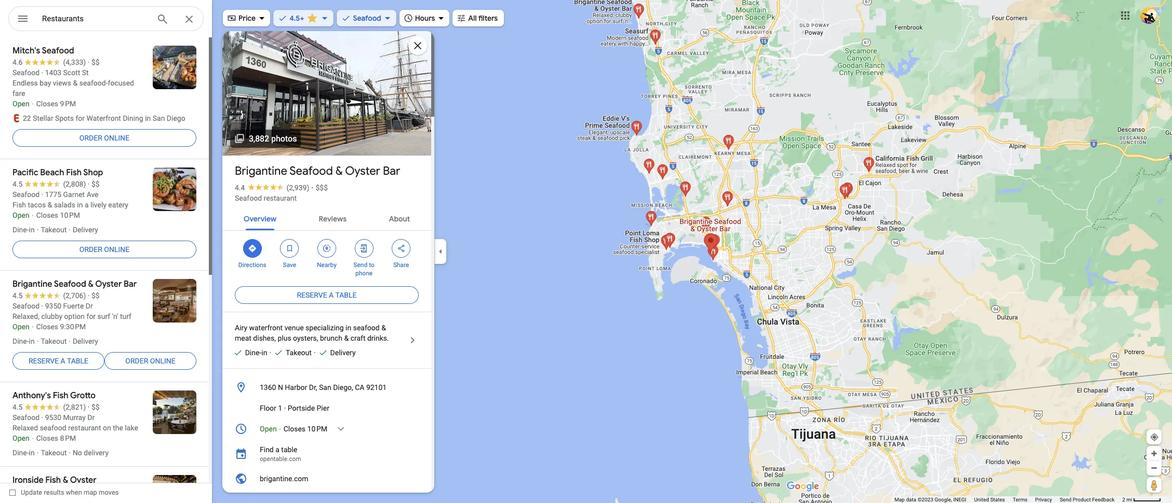 Task type: locate. For each thing, give the bounding box(es) containing it.
update results when map moves
[[21, 489, 119, 497]]

reserve a table inside the results for restaurants feed
[[29, 357, 88, 366]]

1 horizontal spatial table
[[281, 446, 297, 455]]

· right 1
[[284, 405, 286, 413]]

2 vertical spatial seafood
[[235, 194, 262, 203]]

send product feedback button
[[1060, 497, 1114, 504]]

in up craft
[[346, 324, 351, 332]]

footer containing map data ©2023 google, inegi
[[894, 497, 1122, 504]]

seafood button
[[337, 7, 396, 30]]

dr,
[[309, 384, 317, 392]]

1 horizontal spatial seafood
[[289, 164, 333, 179]]

1 horizontal spatial reserve
[[297, 291, 327, 300]]

1 vertical spatial reserve a table
[[29, 357, 88, 366]]

3,882 photos button
[[230, 130, 301, 148]]

1 vertical spatial a
[[61, 357, 65, 366]]

plus
[[278, 335, 291, 343]]

send left product in the bottom right of the page
[[1060, 498, 1071, 503]]

reserve a table link
[[235, 283, 419, 308], [12, 349, 104, 374]]

seafood inside popup button
[[353, 14, 381, 23]]

0 vertical spatial send
[[353, 262, 367, 269]]

send to phone
[[353, 262, 374, 277]]

seafood
[[353, 14, 381, 23], [289, 164, 333, 179], [235, 194, 262, 203]]

open
[[260, 425, 277, 434]]

oysters,
[[293, 335, 318, 343]]

0 vertical spatial seafood
[[353, 14, 381, 23]]

0 horizontal spatial &
[[336, 164, 343, 179]]

moves
[[99, 489, 119, 497]]

send inside send to phone
[[353, 262, 367, 269]]

2 vertical spatial online
[[150, 357, 175, 366]]

opentable.com
[[260, 456, 301, 463]]

ca
[[355, 384, 364, 392]]

 search field
[[8, 6, 204, 33]]

footer inside google maps element
[[894, 497, 1122, 504]]

show street view coverage image
[[1147, 478, 1162, 494]]

price: expensive element
[[316, 184, 328, 192]]

seafood restaurant
[[235, 194, 297, 203]]

price button
[[223, 7, 270, 30]]

oyster
[[345, 164, 380, 179]]

google account: ben nelson  
(ben.nelson1980@gmail.com) image
[[1140, 7, 1157, 24]]

2 vertical spatial &
[[344, 335, 349, 343]]


[[285, 243, 294, 255]]

0 vertical spatial table
[[335, 291, 357, 300]]

1 horizontal spatial send
[[1060, 498, 1071, 503]]

table for the top reserve a table link
[[335, 291, 357, 300]]

2 vertical spatial a
[[275, 446, 279, 455]]

map
[[894, 498, 905, 503]]

n
[[278, 384, 283, 392]]

2 vertical spatial order online link
[[104, 349, 196, 374]]

order online
[[79, 134, 129, 142], [79, 246, 129, 254], [125, 357, 175, 366]]

table inside the results for restaurants feed
[[67, 357, 88, 366]]

reserve inside the results for restaurants feed
[[29, 357, 59, 366]]

1 vertical spatial order online
[[79, 246, 129, 254]]

all filters button
[[453, 7, 504, 30]]

order online for the order online link to the bottom
[[125, 357, 175, 366]]

waterfront
[[249, 324, 283, 332]]

seafood restaurant button
[[235, 193, 297, 204]]

table inside find a table opentable.com
[[281, 446, 297, 455]]

order
[[79, 134, 102, 142], [79, 246, 102, 254], [125, 357, 148, 366]]

reserve inside brigantine seafood & oyster bar main content
[[297, 291, 327, 300]]

takeout
[[286, 349, 312, 357]]

1 vertical spatial online
[[104, 246, 129, 254]]

open ⋅ closes 10 pm
[[260, 425, 327, 434]]

· inside offers delivery group
[[314, 349, 316, 357]]

0 horizontal spatial reserve
[[29, 357, 59, 366]]

⋅
[[279, 425, 282, 434]]

& left craft
[[344, 335, 349, 343]]

2 horizontal spatial a
[[329, 291, 334, 300]]

· right dine-in
[[269, 349, 271, 357]]

1 horizontal spatial in
[[346, 324, 351, 332]]

0 horizontal spatial seafood
[[235, 194, 262, 203]]

map
[[84, 489, 97, 497]]

tab list containing overview
[[222, 206, 431, 231]]

send for send to phone
[[353, 262, 367, 269]]

harbor
[[285, 384, 307, 392]]

seafood for seafood
[[353, 14, 381, 23]]

united states button
[[974, 497, 1005, 504]]

3,882 photos
[[249, 134, 297, 144]]

& left oyster
[[336, 164, 343, 179]]

in down dishes,
[[261, 349, 267, 357]]

send inside button
[[1060, 498, 1071, 503]]

seafood
[[353, 324, 380, 332]]

collapse side panel image
[[435, 246, 446, 258]]

1 vertical spatial reserve a table link
[[12, 349, 104, 374]]

& up drinks.
[[381, 324, 386, 332]]

reviews button
[[310, 206, 355, 231]]

overview button
[[235, 206, 285, 231]]

2 horizontal spatial seafood
[[353, 14, 381, 23]]

0 horizontal spatial in
[[261, 349, 267, 357]]

floor
[[260, 405, 276, 413]]

1 horizontal spatial reserve a table
[[297, 291, 357, 300]]

update
[[21, 489, 42, 497]]

0 vertical spatial reserve
[[297, 291, 327, 300]]

&
[[336, 164, 343, 179], [381, 324, 386, 332], [344, 335, 349, 343]]

1 horizontal spatial a
[[275, 446, 279, 455]]

send up phone
[[353, 262, 367, 269]]

order online link
[[12, 126, 196, 151], [12, 237, 196, 262], [104, 349, 196, 374]]

reserve a table for left reserve a table link
[[29, 357, 88, 366]]

$$$
[[316, 184, 328, 192]]

0 vertical spatial &
[[336, 164, 343, 179]]

· right 'takeout'
[[314, 349, 316, 357]]

venue
[[285, 324, 304, 332]]

2 horizontal spatial table
[[335, 291, 357, 300]]

send for send product feedback
[[1060, 498, 1071, 503]]

hours image
[[235, 423, 247, 436]]

inegi
[[953, 498, 966, 503]]

reserve a table inside brigantine seafood & oyster bar main content
[[297, 291, 357, 300]]

4.4
[[235, 184, 245, 192]]

2 mi button
[[1122, 498, 1161, 503]]

1 horizontal spatial reserve a table link
[[235, 283, 419, 308]]

actions for brigantine seafood & oyster bar region
[[222, 231, 431, 283]]

2 vertical spatial table
[[281, 446, 297, 455]]

1 vertical spatial in
[[261, 349, 267, 357]]

2 vertical spatial order online
[[125, 357, 175, 366]]

online for the order online link to the bottom
[[150, 357, 175, 366]]

order online for the middle the order online link
[[79, 246, 129, 254]]

None field
[[42, 12, 148, 25]]

1 vertical spatial &
[[381, 324, 386, 332]]

tab list
[[222, 206, 431, 231]]

find
[[260, 446, 274, 455]]

in
[[346, 324, 351, 332], [261, 349, 267, 357]]

0 vertical spatial online
[[104, 134, 129, 142]]

0 vertical spatial order online
[[79, 134, 129, 142]]

united states
[[974, 498, 1005, 503]]

0 horizontal spatial a
[[61, 357, 65, 366]]

privacy
[[1035, 498, 1052, 503]]

a for left reserve a table link
[[61, 357, 65, 366]]

reserve for the top reserve a table link
[[297, 291, 327, 300]]

a inside feed
[[61, 357, 65, 366]]

delivery
[[330, 349, 356, 357]]

results
[[44, 489, 64, 497]]

closes
[[284, 425, 306, 434]]

overview
[[244, 215, 276, 224]]

0 horizontal spatial send
[[353, 262, 367, 269]]

1 vertical spatial send
[[1060, 498, 1071, 503]]

reviews
[[319, 215, 347, 224]]

airy waterfront venue specializing in seafood & meat dishes, plus oysters, brunch & craft drinks.
[[235, 324, 389, 343]]

1 vertical spatial seafood
[[289, 164, 333, 179]]

0 vertical spatial in
[[346, 324, 351, 332]]

 button
[[8, 6, 37, 33]]

0 vertical spatial order
[[79, 134, 102, 142]]

1 vertical spatial reserve
[[29, 357, 59, 366]]

0 horizontal spatial table
[[67, 357, 88, 366]]

in inside airy waterfront venue specializing in seafood & meat dishes, plus oysters, brunch & craft drinks.
[[346, 324, 351, 332]]

0 horizontal spatial reserve a table
[[29, 357, 88, 366]]

1 horizontal spatial &
[[344, 335, 349, 343]]

0 vertical spatial reserve a table
[[297, 291, 357, 300]]

footer
[[894, 497, 1122, 504]]

1 vertical spatial table
[[67, 357, 88, 366]]

0 vertical spatial a
[[329, 291, 334, 300]]

seafood inside button
[[235, 194, 262, 203]]

1360
[[260, 384, 276, 392]]

2 mi
[[1122, 498, 1132, 503]]

a for the top reserve a table link
[[329, 291, 334, 300]]

reserve a table
[[297, 291, 357, 300], [29, 357, 88, 366]]

3,882
[[249, 134, 269, 144]]



Task type: describe. For each thing, give the bounding box(es) containing it.
floor 1 · portside pier button
[[222, 398, 431, 419]]

Restaurants field
[[8, 6, 204, 32]]

order online for the order online link to the top
[[79, 134, 129, 142]]

Update results when map moves checkbox
[[9, 487, 119, 500]]

dine-
[[245, 349, 261, 357]]

when
[[66, 489, 82, 497]]

brunch
[[320, 335, 342, 343]]

4.5+
[[289, 14, 304, 23]]

portside
[[288, 405, 315, 413]]

photos
[[271, 134, 297, 144]]

1 vertical spatial order online link
[[12, 237, 196, 262]]

all filters
[[468, 14, 498, 23]]

airy
[[235, 324, 247, 332]]

seafood for seafood restaurant
[[235, 194, 262, 203]]

about
[[389, 215, 410, 224]]

product
[[1073, 498, 1091, 503]]

in inside group
[[261, 349, 267, 357]]

2 vertical spatial order
[[125, 357, 148, 366]]

terms
[[1013, 498, 1027, 503]]

dine-in
[[245, 349, 267, 357]]

©2023
[[918, 498, 933, 503]]

10 pm
[[307, 425, 327, 434]]

reserve for left reserve a table link
[[29, 357, 59, 366]]

privacy button
[[1035, 497, 1052, 504]]

terms button
[[1013, 497, 1027, 504]]

1360 n harbor dr, san diego, ca 92101 button
[[222, 378, 431, 398]]

· inside button
[[284, 405, 286, 413]]

table for left reserve a table link
[[67, 357, 88, 366]]

united
[[974, 498, 989, 503]]

photo of brigantine seafood & oyster bar image
[[221, 14, 433, 173]]

results for restaurants feed
[[0, 37, 212, 504]]

phone
[[355, 270, 373, 277]]

google,
[[935, 498, 952, 503]]

show open hours for the week image
[[336, 425, 346, 434]]

4.5+ button
[[273, 7, 334, 30]]

offers delivery group
[[314, 348, 356, 358]]

show your location image
[[1150, 433, 1159, 443]]

data
[[906, 498, 916, 503]]

zoom in image
[[1150, 450, 1158, 458]]

none field inside restaurants field
[[42, 12, 148, 25]]

brigantine seafood & oyster bar
[[235, 164, 400, 179]]

brigantine.com
[[260, 475, 308, 484]]

feedback
[[1092, 498, 1114, 503]]

filters
[[478, 14, 498, 23]]

mi
[[1126, 498, 1132, 503]]

meat
[[235, 335, 251, 343]]

craft
[[351, 335, 365, 343]]

brigantine.com link
[[222, 469, 431, 490]]

online for the middle the order online link
[[104, 246, 129, 254]]

about button
[[381, 206, 418, 231]]

san
[[319, 384, 331, 392]]

a inside find a table opentable.com
[[275, 446, 279, 455]]

specializing
[[306, 324, 344, 332]]

offers takeout group
[[269, 348, 312, 358]]

4.4 stars image
[[245, 184, 286, 191]]

2,939 reviews element
[[286, 184, 309, 192]]

reserve a table for the top reserve a table link
[[297, 291, 357, 300]]

pier
[[317, 405, 329, 413]]

nearby
[[317, 262, 337, 269]]

floor 1 · portside pier
[[260, 405, 329, 413]]


[[359, 243, 369, 255]]

hours
[[415, 14, 435, 23]]

· inside 'offers takeout' group
[[269, 349, 271, 357]]

0 vertical spatial order online link
[[12, 126, 196, 151]]

dishes,
[[253, 335, 276, 343]]

(2,939)
[[286, 184, 309, 192]]

1360 n harbor dr, san diego, ca 92101
[[260, 384, 387, 392]]

· $$$
[[311, 184, 328, 192]]

2 horizontal spatial &
[[381, 324, 386, 332]]

save
[[283, 262, 296, 269]]

serves dine-in group
[[229, 348, 267, 358]]


[[17, 11, 29, 26]]

tab list inside brigantine seafood & oyster bar main content
[[222, 206, 431, 231]]

drinks.
[[367, 335, 389, 343]]

hours button
[[399, 7, 450, 30]]

google maps element
[[0, 0, 1172, 504]]

1 vertical spatial order
[[79, 246, 102, 254]]

· left "$$$"
[[311, 184, 314, 192]]

0 vertical spatial reserve a table link
[[235, 283, 419, 308]]

find a table opentable.com
[[260, 446, 301, 463]]

92101
[[366, 384, 387, 392]]

bar
[[383, 164, 400, 179]]

0 horizontal spatial reserve a table link
[[12, 349, 104, 374]]

information for brigantine seafood & oyster bar region
[[222, 378, 431, 504]]

directions
[[238, 262, 266, 269]]

to
[[369, 262, 374, 269]]

price
[[238, 14, 256, 23]]

all
[[468, 14, 477, 23]]

online for the order online link to the top
[[104, 134, 129, 142]]


[[322, 243, 331, 255]]

2
[[1122, 498, 1125, 503]]

zoom out image
[[1150, 465, 1158, 473]]

share
[[393, 262, 409, 269]]


[[396, 243, 406, 255]]

restaurant
[[264, 194, 297, 203]]

map data ©2023 google, inegi
[[894, 498, 966, 503]]

brigantine
[[235, 164, 287, 179]]

1
[[278, 405, 282, 413]]

send product feedback
[[1060, 498, 1114, 503]]

brigantine seafood & oyster bar main content
[[221, 14, 434, 504]]


[[248, 243, 257, 255]]

states
[[990, 498, 1005, 503]]



Task type: vqa. For each thing, say whether or not it's contained in the screenshot.
REVIEWS
yes



